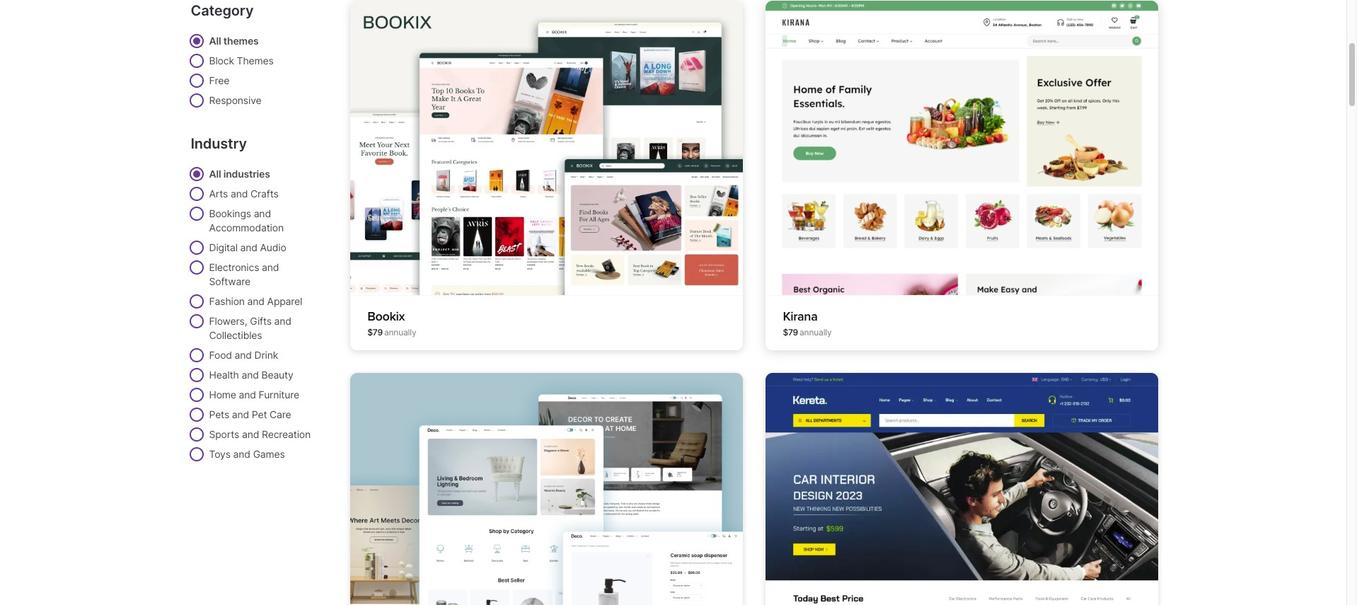 Task type: locate. For each thing, give the bounding box(es) containing it.
bookings
[[209, 207, 251, 219]]

and inside electronics and software
[[262, 261, 279, 273]]

software
[[209, 275, 251, 287]]

and up 'gifts'
[[248, 295, 265, 307]]

and down accommodation
[[240, 241, 258, 253]]

category
[[191, 2, 254, 19]]

fashion
[[209, 295, 245, 307]]

sports and recreation
[[209, 428, 311, 440]]

gifts
[[250, 315, 272, 327]]

health
[[209, 369, 239, 381]]

and down audio
[[262, 261, 279, 273]]

1 annually from the left
[[384, 327, 417, 338]]

all
[[209, 35, 221, 47], [209, 168, 221, 180]]

and left pet
[[232, 409, 249, 421]]

2 all from the top
[[209, 168, 221, 180]]

and inside bookings and accommodation
[[254, 207, 271, 219]]

$79 down the bookix "link"
[[368, 327, 383, 338]]

annually for bookix
[[384, 327, 417, 338]]

2 $79 from the left
[[783, 327, 799, 338]]

annually down the bookix "link"
[[384, 327, 417, 338]]

pets
[[209, 409, 229, 421]]

2 annually from the left
[[800, 327, 832, 338]]

1 horizontal spatial $79
[[783, 327, 799, 338]]

and for crafts
[[231, 188, 248, 200]]

annually
[[384, 327, 417, 338], [800, 327, 832, 338]]

collectibles
[[209, 329, 262, 341]]

and inside flowers, gifts and collectibles
[[274, 315, 292, 327]]

and for beauty
[[242, 369, 259, 381]]

1 all from the top
[[209, 35, 221, 47]]

recreation
[[262, 428, 311, 440]]

all for industry
[[209, 168, 221, 180]]

$79 inside kirana $79 annually
[[783, 327, 799, 338]]

0 horizontal spatial $79
[[368, 327, 383, 338]]

electronics
[[209, 261, 259, 273]]

$79
[[368, 327, 383, 338], [783, 327, 799, 338]]

and for furniture
[[239, 389, 256, 401]]

1 $79 from the left
[[368, 327, 383, 338]]

$79 inside the "bookix $79 annually"
[[368, 327, 383, 338]]

and down all industries
[[231, 188, 248, 200]]

0 vertical spatial all
[[209, 35, 221, 47]]

apparel
[[267, 295, 302, 307]]

all industries
[[209, 168, 270, 180]]

digital and audio
[[209, 241, 287, 253]]

and down crafts
[[254, 207, 271, 219]]

1 vertical spatial all
[[209, 168, 221, 180]]

arts and crafts
[[209, 188, 279, 200]]

drink
[[255, 349, 278, 361]]

block themes
[[209, 55, 274, 67]]

and up home and furniture
[[242, 369, 259, 381]]

and for software
[[262, 261, 279, 273]]

all up block
[[209, 35, 221, 47]]

and for games
[[233, 448, 251, 460]]

and right toys
[[233, 448, 251, 460]]

crafts
[[251, 188, 279, 200]]

0 horizontal spatial annually
[[384, 327, 417, 338]]

and for recreation
[[242, 428, 259, 440]]

themes
[[224, 35, 259, 47]]

free
[[209, 74, 230, 86]]

and
[[231, 188, 248, 200], [254, 207, 271, 219], [240, 241, 258, 253], [262, 261, 279, 273], [248, 295, 265, 307], [274, 315, 292, 327], [235, 349, 252, 361], [242, 369, 259, 381], [239, 389, 256, 401], [232, 409, 249, 421], [242, 428, 259, 440], [233, 448, 251, 460]]

1 horizontal spatial annually
[[800, 327, 832, 338]]

home and furniture
[[209, 389, 299, 401]]

all up arts
[[209, 168, 221, 180]]

industry
[[191, 135, 247, 152]]

annually down kirana
[[800, 327, 832, 338]]

audio
[[260, 241, 287, 253]]

and down pets and pet care on the left bottom of the page
[[242, 428, 259, 440]]

$79 down kirana link
[[783, 327, 799, 338]]

annually inside kirana $79 annually
[[800, 327, 832, 338]]

bookings and accommodation
[[209, 207, 284, 234]]

and up pets and pet care on the left bottom of the page
[[239, 389, 256, 401]]

and down "collectibles"
[[235, 349, 252, 361]]

and for accommodation
[[254, 207, 271, 219]]

annually inside the "bookix $79 annually"
[[384, 327, 417, 338]]

$79 for bookix
[[368, 327, 383, 338]]

and down apparel
[[274, 315, 292, 327]]



Task type: vqa. For each thing, say whether or not it's contained in the screenshot.
and corresponding to Beauty
yes



Task type: describe. For each thing, give the bounding box(es) containing it.
block
[[209, 55, 234, 67]]

electronics and software
[[209, 261, 279, 287]]

and for drink
[[235, 349, 252, 361]]

food
[[209, 349, 232, 361]]

all for category
[[209, 35, 221, 47]]

$79 for kirana
[[783, 327, 799, 338]]

and for audio
[[240, 241, 258, 253]]

toys and games
[[209, 448, 285, 460]]

toys
[[209, 448, 231, 460]]

pet
[[252, 409, 267, 421]]

responsive
[[209, 94, 262, 106]]

arts
[[209, 188, 228, 200]]

games
[[253, 448, 285, 460]]

sports
[[209, 428, 239, 440]]

fashion and apparel
[[209, 295, 302, 307]]

bookix
[[368, 309, 405, 324]]

accommodation
[[209, 222, 284, 234]]

care
[[270, 409, 291, 421]]

flowers, gifts and collectibles
[[209, 315, 292, 341]]

digital
[[209, 241, 238, 253]]

bookix $79 annually
[[368, 309, 417, 338]]

annually for kirana
[[800, 327, 832, 338]]

themes
[[237, 55, 274, 67]]

beauty
[[262, 369, 294, 381]]

kirana link
[[783, 309, 818, 324]]

bookix link
[[368, 309, 405, 324]]

industries
[[224, 168, 270, 180]]

kirana $79 annually
[[783, 309, 832, 338]]

food and drink
[[209, 349, 278, 361]]

all themes
[[209, 35, 259, 47]]

health and beauty
[[209, 369, 294, 381]]

and for apparel
[[248, 295, 265, 307]]

furniture
[[259, 389, 299, 401]]

kirana
[[783, 309, 818, 324]]

flowers,
[[209, 315, 247, 327]]

and for pet
[[232, 409, 249, 421]]

pets and pet care
[[209, 409, 291, 421]]

home
[[209, 389, 236, 401]]



